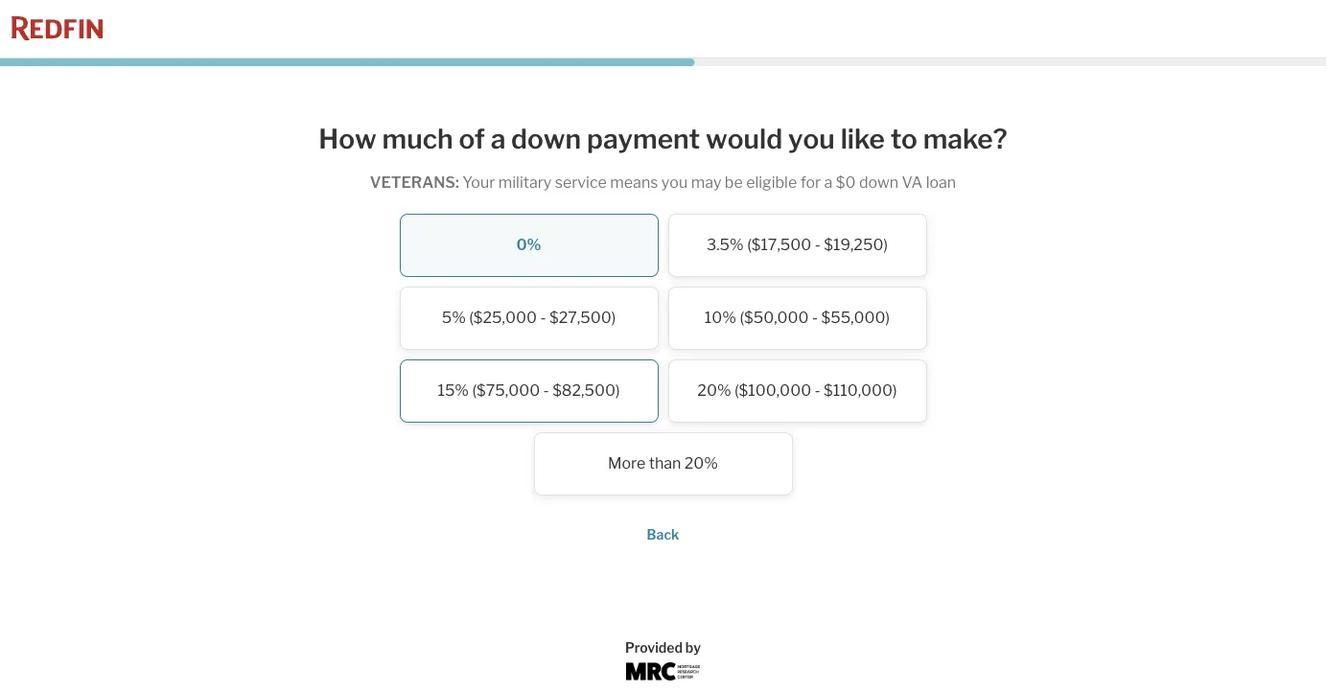 Task type: vqa. For each thing, say whether or not it's contained in the screenshot.
Selling In element
no



Task type: describe. For each thing, give the bounding box(es) containing it.
($17,500
[[747, 235, 812, 254]]

20% ($100,000 - $110,000)
[[697, 381, 897, 399]]

how much of a down payment would you like to make?
[[319, 123, 1007, 155]]

0 horizontal spatial you
[[661, 173, 688, 191]]

- for ($17,500
[[815, 235, 821, 254]]

payment
[[587, 123, 700, 155]]

means
[[610, 173, 658, 191]]

1 horizontal spatial you
[[788, 123, 835, 155]]

10% ($50,000 - $55,000)
[[705, 308, 890, 327]]

1 vertical spatial 20%
[[684, 454, 718, 472]]

$19,250)
[[824, 235, 888, 254]]

$27,500)
[[549, 308, 616, 327]]

by
[[685, 640, 701, 656]]

be
[[725, 173, 743, 191]]

would
[[706, 123, 783, 155]]

your
[[462, 173, 495, 191]]

than
[[649, 454, 681, 472]]

much
[[382, 123, 453, 155]]

eligible
[[746, 173, 797, 191]]

0 vertical spatial 20%
[[697, 381, 731, 399]]

10%
[[705, 308, 736, 327]]

mortgage research center image
[[626, 663, 700, 681]]

may
[[691, 173, 721, 191]]

1 horizontal spatial a
[[824, 173, 833, 191]]

how much of a down payment would you like to make? option group
[[280, 213, 1047, 505]]

service
[[555, 173, 607, 191]]

0 vertical spatial down
[[511, 123, 581, 155]]

more
[[608, 454, 646, 472]]

($25,000
[[469, 308, 537, 327]]

15%
[[438, 381, 469, 399]]

0 vertical spatial a
[[491, 123, 506, 155]]

15% ($75,000 - $82,500)
[[438, 381, 620, 399]]

$55,000)
[[821, 308, 890, 327]]



Task type: locate. For each thing, give the bounding box(es) containing it.
- left $110,000)
[[815, 381, 820, 399]]

1 horizontal spatial down
[[859, 173, 899, 191]]

0%
[[516, 235, 541, 254]]

of
[[459, 123, 485, 155]]

veterans:
[[370, 173, 459, 191]]

to make?
[[891, 123, 1007, 155]]

more than 20%
[[608, 454, 718, 472]]

3.5% ($17,500 - $19,250)
[[707, 235, 888, 254]]

a right of
[[491, 123, 506, 155]]

for
[[800, 173, 821, 191]]

1 vertical spatial down
[[859, 173, 899, 191]]

($75,000
[[472, 381, 540, 399]]

a
[[491, 123, 506, 155], [824, 173, 833, 191]]

0 horizontal spatial down
[[511, 123, 581, 155]]

back
[[647, 526, 679, 542]]

- left $19,250) at the right
[[815, 235, 821, 254]]

- for ($25,000
[[540, 308, 546, 327]]

military
[[498, 173, 552, 191]]

down up military
[[511, 123, 581, 155]]

-
[[815, 235, 821, 254], [540, 308, 546, 327], [812, 308, 818, 327], [543, 381, 549, 399], [815, 381, 820, 399]]

($100,000
[[734, 381, 811, 399]]

you
[[788, 123, 835, 155], [661, 173, 688, 191]]

$110,000)
[[824, 381, 897, 399]]

veterans: your military service means you may be eligible for a $0 down va loan
[[370, 173, 956, 191]]

- for ($75,000
[[543, 381, 549, 399]]

how
[[319, 123, 377, 155]]

20% left ($100,000 on the bottom right of the page
[[697, 381, 731, 399]]

3.5%
[[707, 235, 744, 254]]

you left may
[[661, 173, 688, 191]]

$0
[[836, 173, 856, 191]]

($50,000
[[740, 308, 809, 327]]

- for ($100,000
[[815, 381, 820, 399]]

0 vertical spatial you
[[788, 123, 835, 155]]

$82,500)
[[552, 381, 620, 399]]

down
[[511, 123, 581, 155], [859, 173, 899, 191]]

you up "for"
[[788, 123, 835, 155]]

- left $27,500)
[[540, 308, 546, 327]]

5% ($25,000 - $27,500)
[[442, 308, 616, 327]]

- left $55,000)
[[812, 308, 818, 327]]

like
[[841, 123, 885, 155]]

5%
[[442, 308, 466, 327]]

1 vertical spatial you
[[661, 173, 688, 191]]

20%
[[697, 381, 731, 399], [684, 454, 718, 472]]

provided
[[625, 640, 683, 656]]

0 horizontal spatial a
[[491, 123, 506, 155]]

a left $0
[[824, 173, 833, 191]]

1 vertical spatial a
[[824, 173, 833, 191]]

down right $0
[[859, 173, 899, 191]]

va loan
[[902, 173, 956, 191]]

- left $82,500)
[[543, 381, 549, 399]]

provided by
[[625, 640, 701, 656]]

20% right than
[[684, 454, 718, 472]]

back button
[[647, 526, 679, 542]]

- for ($50,000
[[812, 308, 818, 327]]



